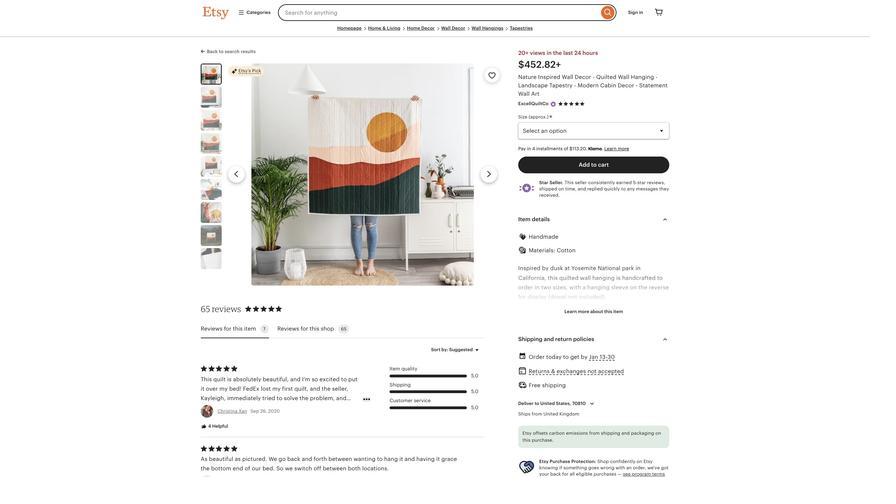 Task type: locate. For each thing, give the bounding box(es) containing it.
2 reviews from the left
[[278, 326, 299, 332]]

None search field
[[278, 4, 617, 21]]

4 down "sent"
[[208, 424, 211, 429]]

my down beautiful,
[[273, 386, 281, 392]]

united for from
[[544, 412, 558, 417]]

1 reviews from the left
[[201, 326, 223, 332]]

via
[[641, 456, 649, 462]]

3 5.0 from the top
[[471, 405, 479, 411]]

on down the seller.
[[559, 186, 564, 192]]

2 horizontal spatial etsy
[[644, 459, 653, 464]]

excell quilt co. is the creative studio of kayleigh excell, designer and maker of landscape art quilts. explore the entire collection:
[[518, 380, 656, 405]]

0 horizontal spatial &
[[245, 415, 249, 421]]

forth
[[314, 457, 327, 463]]

5.0
[[471, 373, 479, 379], [471, 389, 479, 395], [471, 405, 479, 411]]

1 horizontal spatial etsy
[[539, 459, 549, 464]]

65
[[201, 304, 210, 314], [341, 327, 347, 332]]

this for seller
[[565, 180, 574, 185]]

to up reverse
[[657, 275, 663, 281]]

not inside the inspired by dusk at yosemite national park in california, this quilted wall hanging is handcrafted to order in two sizes, with a hanging sleeve on the reverse for display (dowel not included).
[[568, 294, 578, 300]]

& for living
[[383, 26, 386, 31]]

0 vertical spatial not
[[568, 294, 578, 300]]

out.
[[219, 415, 230, 421]]

to inside as beautiful as pictured. we go back and forth between wanting to hang it and having it grace the bottom end of our bed.  so we switch off between both locations.
[[377, 457, 383, 463]]

in right sign
[[639, 10, 643, 15]]

is right quilt
[[227, 377, 232, 383]]

nature inspired wall decor quilted wall hanging landscape medium (43 x 43") image
[[252, 64, 474, 286], [202, 64, 221, 84]]

co.
[[551, 380, 560, 386]]

65 right shop
[[341, 327, 347, 332]]

my down quilt
[[220, 386, 228, 392]]

a inside the inspired by dusk at yosemite national park in california, this quilted wall hanging is handcrafted to order in two sizes, with a hanging sleeve on the reverse for display (dowel not included).
[[583, 285, 586, 291]]

banner containing categories
[[190, 0, 680, 25]]

kind
[[232, 415, 244, 421]]

2 vertical spatial &
[[245, 415, 249, 421]]

item inside dropdown button
[[614, 309, 623, 315]]

more left about
[[578, 309, 590, 315]]

with down quilted
[[570, 285, 581, 291]]

0 horizontal spatial item
[[244, 326, 256, 332]]

and left 'having'
[[405, 457, 415, 463]]

1 horizontal spatial item
[[614, 309, 623, 315]]

1 vertical spatial •
[[518, 456, 520, 462]]

is
[[617, 275, 621, 281], [227, 377, 232, 383], [562, 380, 566, 386]]

is inside the inspired by dusk at yosemite national park in california, this quilted wall hanging is handcrafted to order in two sizes, with a hanging sleeve on the reverse for display (dowel not included).
[[617, 275, 621, 281]]

0 horizontal spatial x
[[569, 332, 572, 338]]

0 vertical spatial &
[[383, 26, 386, 31]]

65 left reviews
[[201, 304, 210, 314]]

a inside this quilt is absolutely beautiful, and i'm so excited to put it over my bed! fedex lost my first quilt, and the seller, kayleigh, immediately tried to solve the problem, and shortly after not being found, she made a new one and sent it out. kind & wonderful seller with great products.
[[310, 405, 314, 411]]

this inside this quilt is absolutely beautiful, and i'm so excited to put it over my bed! fedex lost my first quilt, and the seller, kayleigh, immediately tried to solve the problem, and shortly after not being found, she made a new one and sent it out. kind & wonderful seller with great products.
[[201, 377, 212, 383]]

1 vertical spatial united
[[544, 412, 558, 417]]

bed!
[[229, 386, 242, 392]]

& left living
[[383, 26, 386, 31]]

time,
[[566, 186, 577, 192]]

1 horizontal spatial shipping
[[518, 336, 543, 342]]

Search for anything text field
[[278, 4, 600, 21]]

is inside excell quilt co. is the creative studio of kayleigh excell, designer and maker of landscape art quilts. explore the entire collection:
[[562, 380, 566, 386]]

the down 'as'
[[201, 466, 210, 472]]

0 horizontal spatial back
[[287, 457, 300, 463]]

0 vertical spatial by
[[542, 266, 549, 272]]

shop confidently on etsy knowing if something goes wrong with an order, we've got your back for all eligible purchases —
[[539, 459, 669, 477]]

0 vertical spatial back
[[287, 457, 300, 463]]

sign
[[628, 10, 638, 15]]

0 vertical spatial more
[[618, 146, 629, 151]]

item left quality
[[390, 366, 400, 372]]

white,
[[552, 351, 569, 357]]

item inside dropdown button
[[518, 217, 531, 223]]

& inside button
[[551, 369, 555, 375]]

nature inspired wall decor quilted wall hanging landscape image 3 image
[[201, 110, 222, 131]]

1 horizontal spatial reviews
[[278, 326, 299, 332]]

united down deliver to united states, 70810
[[544, 412, 558, 417]]

inspired
[[538, 74, 561, 80], [518, 266, 541, 272]]

1 horizontal spatial by
[[581, 354, 588, 360]]

1 vertical spatial back
[[551, 472, 561, 477]]

65 for 65 reviews
[[201, 304, 210, 314]]

add
[[579, 162, 590, 168]]

hang
[[384, 457, 398, 463]]

4 helpful
[[207, 424, 228, 429]]

home for home & living
[[368, 26, 382, 31]]

tapestries
[[510, 26, 533, 31]]

etsy for etsy offsets carbon emissions from shipping and packaging on this purchase.
[[523, 431, 532, 436]]

0 vertical spatial a
[[583, 285, 586, 291]]

order,
[[633, 466, 646, 471]]

65 for 65
[[341, 327, 347, 332]]

from right ships
[[532, 412, 542, 417]]

0 vertical spatial inspired
[[538, 74, 561, 80]]

1 vertical spatial 5.0
[[471, 389, 479, 395]]

• inside • made to order item, please note the current processing time.
[[518, 437, 520, 443]]

- down hanging
[[636, 83, 638, 89]]

0 horizontal spatial seller
[[280, 415, 295, 421]]

0 vertical spatial shipping
[[518, 336, 543, 342]]

back
[[287, 457, 300, 463], [551, 472, 561, 477]]

& down christina xan sep 26, 2020
[[245, 415, 249, 421]]

is up sleeve
[[617, 275, 621, 281]]

0 vertical spatial •
[[518, 437, 520, 443]]

shipping inside dropdown button
[[518, 336, 543, 342]]

& inside this quilt is absolutely beautiful, and i'm so excited to put it over my bed! fedex lost my first quilt, and the seller, kayleigh, immediately tried to solve the problem, and shortly after not being found, she made a new one and sent it out. kind & wonderful seller with great products.
[[245, 415, 249, 421]]

1 vertical spatial 4
[[208, 424, 211, 429]]

item quality
[[390, 366, 417, 372]]

quilt,
[[295, 386, 309, 392]]

this inside etsy offsets carbon emissions from shipping and packaging on this purchase.
[[523, 438, 531, 443]]

1 vertical spatial shipping
[[390, 382, 411, 388]]

x right 59
[[603, 332, 606, 338]]

order down california,
[[518, 285, 533, 291]]

2 home from the left
[[407, 26, 420, 31]]

to up locations.
[[377, 457, 383, 463]]

nature inspired wall decor quilted wall hanging landscape image 9 image
[[201, 248, 222, 269]]

0 horizontal spatial shipping
[[390, 382, 411, 388]]

1 horizontal spatial with
[[570, 285, 581, 291]]

1 horizontal spatial 65
[[341, 327, 347, 332]]

homepage link
[[337, 26, 362, 31]]

order down carbon in the bottom of the page
[[546, 437, 560, 443]]

and down seller,
[[336, 396, 347, 402]]

2 horizontal spatial not
[[588, 369, 597, 375]]

hanging down national
[[593, 275, 615, 281]]

to inside the inspired by dusk at yosemite national park in california, this quilted wall hanging is handcrafted to order in two sizes, with a hanging sleeve on the reverse for display (dowel not included).
[[657, 275, 663, 281]]

and left 150
[[544, 336, 554, 342]]

tab list
[[201, 321, 484, 339]]

0 horizontal spatial etsy
[[523, 431, 532, 436]]

to right deliver
[[535, 401, 539, 407]]

0 horizontal spatial more
[[578, 309, 590, 315]]

sent
[[201, 415, 213, 421]]

united
[[541, 401, 555, 407], [544, 412, 558, 417]]

item left details at top
[[518, 217, 531, 223]]

0 horizontal spatial order
[[518, 285, 533, 291]]

this up over
[[201, 377, 212, 383]]

1 vertical spatial by
[[581, 354, 588, 360]]

a down wall
[[583, 285, 586, 291]]

2 • from the top
[[518, 456, 520, 462]]

0 horizontal spatial learn
[[565, 309, 577, 315]]

sleeve
[[611, 285, 629, 291]]

not up creative
[[588, 369, 597, 375]]

as beautiful as pictured. we go back and forth between wanting to hang it and having it grace the bottom end of our bed.  so we switch off between both locations.
[[201, 457, 457, 472]]

1 horizontal spatial is
[[562, 380, 566, 386]]

the inside as beautiful as pictured. we go back and forth between wanting to hang it and having it grace the bottom end of our bed.  so we switch off between both locations.
[[201, 466, 210, 472]]

1 horizontal spatial not
[[568, 294, 578, 300]]

1 home from the left
[[368, 26, 382, 31]]

0 vertical spatial item
[[614, 309, 623, 315]]

0 vertical spatial seller
[[575, 180, 587, 185]]

and left i'm
[[290, 377, 301, 383]]

0 vertical spatial shipping
[[542, 383, 566, 389]]

• shipped tracked and signed internationally via courier.
[[518, 456, 649, 471]]

with inside the inspired by dusk at yosemite national park in california, this quilted wall hanging is handcrafted to order in two sizes, with a hanging sleeve on the reverse for display (dowel not included).
[[570, 285, 581, 291]]

on inside shop confidently on etsy knowing if something goes wrong with an order, we've got your back for all eligible purchases —
[[637, 459, 643, 464]]

item,
[[562, 437, 576, 443]]

home
[[368, 26, 382, 31], [407, 26, 420, 31]]

0 vertical spatial learn
[[605, 146, 617, 151]]

shop
[[598, 459, 609, 464]]

1 vertical spatial seller
[[280, 415, 295, 421]]

in
[[639, 10, 643, 15], [547, 50, 552, 56], [527, 146, 531, 151], [636, 266, 641, 272], [535, 285, 540, 291]]

of up landscape
[[620, 380, 626, 386]]

26,
[[260, 409, 267, 414]]

for
[[518, 294, 526, 300], [224, 326, 232, 332], [301, 326, 308, 332], [562, 472, 569, 477]]

united up ships from united kingdom
[[541, 401, 555, 407]]

park
[[622, 266, 634, 272]]

1 vertical spatial shipping
[[601, 431, 621, 436]]

seller inside this seller consistently earned 5-star reviews, shipped on time, and replied quickly to any messages they received.
[[575, 180, 587, 185]]

2 5.0 from the top
[[471, 389, 479, 395]]

it left over
[[201, 386, 204, 392]]

- left modern
[[574, 83, 576, 89]]

back down if
[[551, 472, 561, 477]]

terms
[[652, 472, 665, 477]]

not right the (dowel
[[568, 294, 578, 300]]

0 vertical spatial item
[[518, 217, 531, 223]]

and inside dropdown button
[[544, 336, 554, 342]]

1 vertical spatial learn
[[565, 309, 577, 315]]

pay
[[518, 146, 526, 151]]

0 horizontal spatial is
[[227, 377, 232, 383]]

reviews
[[212, 304, 241, 314]]

• up courier.
[[518, 456, 520, 462]]

for left shop
[[301, 326, 308, 332]]

0 horizontal spatial home
[[368, 26, 382, 31]]

1 horizontal spatial item
[[518, 217, 531, 223]]

shop
[[321, 326, 334, 332]]

item details
[[518, 217, 550, 223]]

service
[[414, 398, 431, 404]]

on up order,
[[637, 459, 643, 464]]

this up time,
[[565, 180, 574, 185]]

nature inspired wall decor - quilted wall hanging - landscape tapestry - modern cabin decor - statement wall art
[[518, 74, 668, 97]]

in inside 20+ views in the last 24 hours $452.82+
[[547, 50, 552, 56]]

i'm
[[302, 377, 310, 383]]

in right views
[[547, 50, 552, 56]]

1 horizontal spatial learn
[[605, 146, 617, 151]]

• left made on the bottom
[[518, 437, 520, 443]]

to down offsets
[[539, 437, 544, 443]]

and up 'current'
[[622, 431, 630, 436]]

this inside dropdown button
[[604, 309, 612, 315]]

2 vertical spatial not
[[236, 405, 245, 411]]

inspired inside the inspired by dusk at yosemite national park in california, this quilted wall hanging is handcrafted to order in two sizes, with a hanging sleeve on the reverse for display (dowel not included).
[[518, 266, 541, 272]]

carbon
[[549, 431, 565, 436]]

-
[[593, 74, 595, 80], [656, 74, 658, 80], [574, 83, 576, 89], [636, 83, 638, 89]]

program
[[632, 472, 651, 477]]

reverse
[[649, 285, 669, 291]]

0 horizontal spatial this
[[201, 377, 212, 383]]

this down details:
[[523, 438, 531, 443]]

item left 7
[[244, 326, 256, 332]]

order
[[518, 285, 533, 291], [546, 437, 560, 443]]

1 horizontal spatial my
[[273, 386, 281, 392]]

ochre,
[[590, 351, 608, 357]]

1 horizontal spatial home
[[407, 26, 420, 31]]

& down green.
[[551, 369, 555, 375]]

shipping
[[542, 383, 566, 389], [601, 431, 621, 436]]

from inside etsy offsets carbon emissions from shipping and packaging on this purchase.
[[589, 431, 600, 436]]

0 horizontal spatial with
[[296, 415, 308, 421]]

1 vertical spatial this
[[201, 377, 212, 383]]

wall left "hangings"
[[472, 26, 481, 31]]

large: approx 150 x 150cm, 59 x 59", 1.2kg.
[[518, 332, 636, 338]]

0 vertical spatial this
[[565, 180, 574, 185]]

home decor link
[[407, 26, 435, 31]]

1 vertical spatial item
[[244, 326, 256, 332]]

between right off
[[323, 466, 347, 472]]

etsy offsets carbon emissions from shipping and packaging on this purchase.
[[523, 431, 661, 443]]

a left new
[[310, 405, 314, 411]]

shipping up designer
[[542, 383, 566, 389]]

first
[[282, 386, 293, 392]]

hunter
[[518, 361, 537, 367]]

with down made
[[296, 415, 308, 421]]

bottom
[[211, 466, 231, 472]]

star
[[539, 180, 549, 185]]

on down handcrafted
[[630, 285, 637, 291]]

to left cart on the right top of page
[[591, 162, 597, 168]]

1 x from the left
[[569, 332, 572, 338]]

and up something
[[569, 456, 579, 462]]

home & living
[[368, 26, 401, 31]]

on right packaging
[[656, 431, 661, 436]]

• inside • shipped tracked and signed internationally via courier.
[[518, 456, 520, 462]]

this down "dusk"
[[548, 275, 558, 281]]

0 vertical spatial from
[[532, 412, 542, 417]]

1 vertical spatial not
[[588, 369, 597, 375]]

on inside etsy offsets carbon emissions from shipping and packaging on this purchase.
[[656, 431, 661, 436]]

1 horizontal spatial from
[[589, 431, 600, 436]]

the right note
[[611, 437, 620, 443]]

1 vertical spatial with
[[296, 415, 308, 421]]

details
[[532, 217, 550, 223]]

1 vertical spatial more
[[578, 309, 590, 315]]

with inside this quilt is absolutely beautiful, and i'm so excited to put it over my bed! fedex lost my first quilt, and the seller, kayleigh, immediately tried to solve the problem, and shortly after not being found, she made a new one and sent it out. kind & wonderful seller with great products.
[[296, 415, 308, 421]]

hanging
[[631, 74, 654, 80]]

home left living
[[368, 26, 382, 31]]

the down handcrafted
[[639, 285, 648, 291]]

modern
[[578, 83, 599, 89]]

0 horizontal spatial reviews
[[201, 326, 223, 332]]

0 vertical spatial 4
[[532, 146, 535, 151]]

by right get
[[581, 354, 588, 360]]

of left our
[[245, 466, 250, 472]]

and up states,
[[563, 389, 573, 395]]

1 horizontal spatial shipping
[[601, 431, 621, 436]]

quilted
[[560, 275, 579, 281]]

menu bar
[[203, 25, 668, 37]]

states,
[[556, 401, 571, 407]]

1 vertical spatial from
[[589, 431, 600, 436]]

inspired up california,
[[518, 266, 541, 272]]

1 horizontal spatial more
[[618, 146, 629, 151]]

0 horizontal spatial 4
[[208, 424, 211, 429]]

0 horizontal spatial my
[[220, 386, 228, 392]]

of inside as beautiful as pictured. we go back and forth between wanting to hang it and having it grace the bottom end of our bed.  so we switch off between both locations.
[[245, 466, 250, 472]]

2 horizontal spatial &
[[551, 369, 555, 375]]

in right the pay
[[527, 146, 531, 151]]

with inside shop confidently on etsy knowing if something goes wrong with an order, we've got your back for all eligible purchases —
[[616, 466, 625, 471]]

etsy inside etsy offsets carbon emissions from shipping and packaging on this purchase.
[[523, 431, 532, 436]]

$452.82+
[[518, 60, 561, 70]]

to left the 'put'
[[341, 377, 347, 383]]

inspired up tapestry
[[538, 74, 561, 80]]

my
[[220, 386, 228, 392], [273, 386, 281, 392]]

wall down search for anything text field
[[441, 26, 451, 31]]

between up the both at bottom
[[329, 457, 352, 463]]

1 vertical spatial inspired
[[518, 266, 541, 272]]

hanging up included). at right bottom
[[588, 285, 610, 291]]

cart
[[598, 162, 609, 168]]

etsy up we've in the bottom right of the page
[[644, 459, 653, 464]]

off
[[314, 466, 321, 472]]

pay in 4 installments of $113.20. klarna . learn more
[[518, 146, 629, 151]]

united for to
[[541, 401, 555, 407]]

xan
[[239, 409, 247, 414]]

0 horizontal spatial by
[[542, 266, 549, 272]]

1 horizontal spatial x
[[603, 332, 606, 338]]

courier.
[[518, 465, 539, 471]]

0 vertical spatial 65
[[201, 304, 210, 314]]

purchase.
[[532, 438, 554, 443]]

is right co.
[[562, 380, 566, 386]]

shipping inside etsy offsets carbon emissions from shipping and packaging on this purchase.
[[601, 431, 621, 436]]

1 • from the top
[[518, 437, 520, 443]]

for left "display"
[[518, 294, 526, 300]]

united inside dropdown button
[[541, 401, 555, 407]]

1 horizontal spatial order
[[546, 437, 560, 443]]

1 vertical spatial &
[[551, 369, 555, 375]]

4 inside 4 helpful "button"
[[208, 424, 211, 429]]

0 vertical spatial between
[[329, 457, 352, 463]]

home right living
[[407, 26, 420, 31]]

they
[[660, 186, 669, 192]]

nature inspired wall decor quilted wall hanging landscape image 2 image
[[201, 87, 222, 108]]

1 horizontal spatial this
[[565, 180, 574, 185]]

0 horizontal spatial not
[[236, 405, 245, 411]]

learn right .
[[605, 146, 617, 151]]

of down creative
[[593, 389, 599, 395]]

to inside dropdown button
[[535, 401, 539, 407]]

handcrafted
[[622, 275, 656, 281]]

1 horizontal spatial a
[[583, 285, 586, 291]]

landscape
[[600, 389, 628, 395]]

2 horizontal spatial with
[[616, 466, 625, 471]]

2 vertical spatial 5.0
[[471, 405, 479, 411]]

0 horizontal spatial from
[[532, 412, 542, 417]]

0 horizontal spatial 65
[[201, 304, 210, 314]]

1 vertical spatial 65
[[341, 327, 347, 332]]

categories button
[[233, 6, 276, 19]]

0 vertical spatial united
[[541, 401, 555, 407]]

by
[[542, 266, 549, 272], [581, 354, 588, 360]]

more right .
[[618, 146, 629, 151]]

by left "dusk"
[[542, 266, 549, 272]]

returns & exchanges not accepted button
[[529, 367, 624, 377]]

1 vertical spatial item
[[390, 366, 400, 372]]

inspired by dusk at yosemite national park in california, this quilted wall hanging is handcrafted to order in two sizes, with a hanging sleeve on the reverse for display (dowel not included).
[[518, 266, 669, 300]]

5.0 for quality
[[471, 373, 479, 379]]

this inside this seller consistently earned 5-star reviews, shipped on time, and replied quickly to any messages they received.
[[565, 180, 574, 185]]

in inside button
[[639, 10, 643, 15]]

etsy up made on the bottom
[[523, 431, 532, 436]]

150cm,
[[573, 332, 593, 338]]

it right hang
[[400, 457, 403, 463]]

the down excited
[[322, 386, 331, 392]]

banner
[[190, 0, 680, 25]]

1 5.0 from the top
[[471, 373, 479, 379]]

accepted
[[598, 369, 624, 375]]

0 vertical spatial with
[[570, 285, 581, 291]]

1 horizontal spatial nature inspired wall decor quilted wall hanging landscape medium (43 x 43") image
[[252, 64, 474, 286]]

with up — at the bottom of page
[[616, 466, 625, 471]]

0 vertical spatial order
[[518, 285, 533, 291]]

2 horizontal spatial is
[[617, 275, 621, 281]]

after
[[221, 405, 234, 411]]

this quilt is absolutely beautiful, and i'm so excited to put it over my bed! fedex lost my first quilt, and the seller, kayleigh, immediately tried to solve the problem, and shortly after not being found, she made a new one and sent it out. kind & wonderful seller with great products.
[[201, 377, 358, 421]]

internationally
[[600, 456, 640, 462]]

2 vertical spatial with
[[616, 466, 625, 471]]

to
[[219, 49, 224, 54], [591, 162, 597, 168], [622, 186, 626, 192], [657, 275, 663, 281], [563, 354, 569, 360], [341, 377, 347, 383], [277, 396, 282, 402], [535, 401, 539, 407], [539, 437, 544, 443], [377, 457, 383, 463]]

1 horizontal spatial seller
[[575, 180, 587, 185]]

1 vertical spatial order
[[546, 437, 560, 443]]

seller down she
[[280, 415, 295, 421]]

for inside the inspired by dusk at yosemite national park in california, this quilted wall hanging is handcrafted to order in two sizes, with a hanging sleeve on the reverse for display (dowel not included).
[[518, 294, 526, 300]]

for left all
[[562, 472, 569, 477]]



Task type: describe. For each thing, give the bounding box(es) containing it.
as
[[201, 457, 208, 463]]

• for • made to order item, please note the current processing time.
[[518, 437, 520, 443]]

20+
[[518, 50, 529, 56]]

nature inspired wall decor quilted wall hanging landscape image 6 image
[[201, 179, 222, 200]]

all
[[570, 472, 575, 477]]

and up switch
[[302, 457, 312, 463]]

home for home decor
[[407, 26, 420, 31]]

and inside excell quilt co. is the creative studio of kayleigh excell, designer and maker of landscape art quilts. explore the entire collection:
[[563, 389, 573, 395]]

over
[[206, 386, 218, 392]]

is inside this quilt is absolutely beautiful, and i'm so excited to put it over my bed! fedex lost my first quilt, and the seller, kayleigh, immediately tried to solve the problem, and shortly after not being found, she made a new one and sent it out. kind & wonderful seller with great products.
[[227, 377, 232, 383]]

purchases
[[594, 472, 617, 477]]

the inside the inspired by dusk at yosemite national park in california, this quilted wall hanging is handcrafted to order in two sizes, with a hanging sleeve on the reverse for display (dowel not included).
[[639, 285, 648, 291]]

creative
[[578, 380, 600, 386]]

0 horizontal spatial shipping
[[542, 383, 566, 389]]

art
[[531, 91, 540, 97]]

nature inspired wall decor quilted wall hanging landscape large (59 x 59") image
[[201, 133, 222, 154]]

suggested
[[449, 347, 473, 353]]

locations.
[[362, 466, 389, 472]]

seller,
[[332, 386, 348, 392]]

tried
[[262, 396, 275, 402]]

1.2kg.
[[620, 332, 636, 338]]

more inside learn more about this item dropdown button
[[578, 309, 590, 315]]

the inside 20+ views in the last 24 hours $452.82+
[[553, 50, 562, 56]]

display
[[528, 294, 547, 300]]

tracked
[[546, 456, 567, 462]]

1 vertical spatial hanging
[[588, 285, 610, 291]]

etsy inside shop confidently on etsy knowing if something goes wrong with an order, we've got your back for all eligible purchases —
[[644, 459, 653, 464]]

- up modern
[[593, 74, 595, 80]]

goes
[[589, 466, 599, 471]]

home & living link
[[368, 26, 401, 31]]

inspired inside nature inspired wall decor - quilted wall hanging - landscape tapestry - modern cabin decor - statement wall art
[[538, 74, 561, 80]]

wanting
[[354, 457, 376, 463]]

wall right quilted
[[618, 74, 630, 80]]

yosemite
[[572, 266, 597, 272]]

for inside shop confidently on etsy knowing if something goes wrong with an order, we've got your back for all eligible purchases —
[[562, 472, 569, 477]]

to left get
[[563, 354, 569, 360]]

to inside this seller consistently earned 5-star reviews, shipped on time, and replied quickly to any messages they received.
[[622, 186, 626, 192]]

not inside button
[[588, 369, 597, 375]]

and inside • shipped tracked and signed internationally via courier.
[[569, 456, 579, 462]]

2 x from the left
[[603, 332, 606, 338]]

shipping for shipping
[[390, 382, 411, 388]]

excellquiltco link
[[518, 101, 549, 107]]

the down designer
[[541, 399, 549, 405]]

on inside this seller consistently earned 5-star reviews, shipped on time, and replied quickly to any messages they received.
[[559, 186, 564, 192]]

having
[[417, 457, 435, 463]]

0 horizontal spatial nature inspired wall decor quilted wall hanging landscape medium (43 x 43") image
[[202, 64, 221, 84]]

it left out.
[[214, 415, 218, 421]]

reviews for reviews for this item
[[201, 326, 223, 332]]

being
[[246, 405, 262, 411]]

learn more about this item button
[[559, 306, 629, 319]]

living
[[387, 26, 401, 31]]

0 vertical spatial hanging
[[593, 275, 615, 281]]

eligible
[[576, 472, 593, 477]]

1 horizontal spatial 4
[[532, 146, 535, 151]]

wonderful
[[251, 415, 279, 421]]

colours:
[[518, 351, 541, 357]]

current
[[621, 437, 641, 443]]

this down reviews
[[233, 326, 243, 332]]

to right tried at left
[[277, 396, 282, 402]]

(dowel
[[549, 294, 567, 300]]

it left grace
[[436, 457, 440, 463]]

20+ views in the last 24 hours $452.82+
[[518, 50, 598, 70]]

and inside etsy offsets carbon emissions from shipping and packaging on this purchase.
[[622, 431, 630, 436]]

order inside the inspired by dusk at yosemite national park in california, this quilted wall hanging is handcrafted to order in two sizes, with a hanging sleeve on the reverse for display (dowel not included).
[[518, 285, 533, 291]]

return
[[556, 336, 572, 342]]

statement
[[640, 83, 668, 89]]

emissions
[[566, 431, 588, 436]]

learn more about this item
[[565, 309, 623, 315]]

designer
[[538, 389, 562, 395]]

by inside the inspired by dusk at yosemite national park in california, this quilted wall hanging is handcrafted to order in two sizes, with a hanging sleeve on the reverse for display (dowel not included).
[[542, 266, 549, 272]]

nature inspired wall decor quilted wall hanging landscape image 7 image
[[201, 202, 222, 223]]

2020
[[268, 409, 280, 414]]

- up statement
[[656, 74, 658, 80]]

wall up tapestry
[[562, 74, 574, 80]]

in up handcrafted
[[636, 266, 641, 272]]

lost
[[261, 386, 271, 392]]

pick
[[252, 68, 261, 74]]

by:
[[442, 347, 448, 353]]

2 my from the left
[[273, 386, 281, 392]]

item for item details
[[518, 217, 531, 223]]

deliver to united states, 70810
[[518, 401, 586, 407]]

star_seller image
[[550, 101, 556, 107]]

nature
[[518, 74, 537, 80]]

etsy for etsy purchase protection:
[[539, 459, 549, 464]]

back to search results
[[207, 49, 256, 54]]

not inside this quilt is absolutely beautiful, and i'm so excited to put it over my bed! fedex lost my first quilt, and the seller, kayleigh, immediately tried to solve the problem, and shortly after not being found, she made a new one and sent it out. kind & wonderful seller with great products.
[[236, 405, 245, 411]]

order today to get by jan 13-30
[[529, 354, 615, 360]]

item details button
[[512, 211, 676, 228]]

& for exchanges
[[551, 369, 555, 375]]

light
[[609, 351, 622, 357]]

etsy's pick
[[239, 68, 261, 74]]

at
[[565, 266, 570, 272]]

honey,
[[571, 351, 589, 357]]

consistently
[[588, 180, 615, 185]]

and up products.
[[340, 405, 350, 411]]

tab list containing reviews for this item
[[201, 321, 484, 339]]

to inside • made to order item, please note the current processing time.
[[539, 437, 544, 443]]

this for quilt
[[201, 377, 212, 383]]

the down "quilt,"
[[300, 396, 309, 402]]

etsy purchase protection:
[[539, 459, 596, 464]]

for down reviews
[[224, 326, 232, 332]]

solve
[[284, 396, 298, 402]]

shipping for shipping and return policies
[[518, 336, 543, 342]]

learn inside dropdown button
[[565, 309, 577, 315]]

1 vertical spatial between
[[323, 466, 347, 472]]

sign in
[[628, 10, 643, 15]]

this inside the inspired by dusk at yosemite national park in california, this quilted wall hanging is handcrafted to order in two sizes, with a hanging sleeve on the reverse for display (dowel not included).
[[548, 275, 558, 281]]

the inside • made to order item, please note the current processing time.
[[611, 437, 620, 443]]

wall left art
[[518, 91, 530, 97]]

back inside shop confidently on etsy knowing if something goes wrong with an order, we've got your back for all eligible purchases —
[[551, 472, 561, 477]]

150
[[558, 332, 567, 338]]

1 my from the left
[[220, 386, 228, 392]]

dusk
[[550, 266, 563, 272]]

policies
[[573, 336, 594, 342]]

and down "so"
[[310, 386, 320, 392]]

as
[[235, 457, 241, 463]]

seller inside this quilt is absolutely beautiful, and i'm so excited to put it over my bed! fedex lost my first quilt, and the seller, kayleigh, immediately tried to solve the problem, and shortly after not being found, she made a new one and sent it out. kind & wonderful seller with great products.
[[280, 415, 295, 421]]

to right back at the top left of page
[[219, 49, 224, 54]]

on inside the inspired by dusk at yosemite national park in california, this quilted wall hanging is handcrafted to order in two sizes, with a hanging sleeve on the reverse for display (dowel not included).
[[630, 285, 637, 291]]

this left shop
[[310, 326, 319, 332]]

off-
[[543, 351, 552, 357]]

we
[[269, 457, 277, 463]]

—
[[618, 472, 622, 477]]

customer service
[[390, 398, 431, 404]]

and inside this seller consistently earned 5-star reviews, shipped on time, and replied quickly to any messages they received.
[[578, 186, 586, 192]]

nature inspired wall decor quilted wall hanging landscape image 5 image
[[201, 156, 222, 177]]

in left two
[[535, 285, 540, 291]]

confidently
[[610, 459, 636, 464]]

(approx.)
[[529, 114, 549, 120]]

note
[[597, 437, 609, 443]]

back inside as beautiful as pictured. we go back and forth between wanting to hang it and having it grace the bottom end of our bed.  so we switch off between both locations.
[[287, 457, 300, 463]]

go
[[279, 457, 286, 463]]

• for • shipped tracked and signed internationally via courier.
[[518, 456, 520, 462]]

kingdom
[[560, 412, 580, 417]]

reviews for reviews for this shop
[[278, 326, 299, 332]]

order
[[529, 354, 545, 360]]

order inside • made to order item, please note the current processing time.
[[546, 437, 560, 443]]

excell,
[[518, 389, 536, 395]]

our
[[252, 466, 261, 472]]

hours
[[583, 50, 598, 56]]

menu bar containing homepage
[[203, 25, 668, 37]]

of left $113.20.
[[564, 146, 569, 151]]

back to search results link
[[201, 48, 256, 55]]

reviews,
[[647, 180, 666, 185]]

sign in button
[[623, 6, 649, 19]]

item for item quality
[[390, 366, 400, 372]]

wrong
[[601, 466, 615, 471]]

to inside button
[[591, 162, 597, 168]]

13-
[[600, 354, 608, 360]]

sort by: suggested
[[431, 347, 473, 353]]

art
[[630, 389, 637, 395]]

immediately
[[227, 396, 261, 402]]

the down exchanges
[[568, 380, 576, 386]]

switch
[[294, 466, 312, 472]]

jan
[[589, 354, 598, 360]]

nature inspired wall decor quilted wall hanging landscape image 8 image
[[201, 225, 222, 246]]

shipping and return policies
[[518, 336, 594, 342]]

5.0 for service
[[471, 405, 479, 411]]

she
[[283, 405, 292, 411]]

signed
[[580, 456, 599, 462]]

sort
[[431, 347, 441, 353]]

put
[[348, 377, 358, 383]]

returns & exchanges not accepted
[[529, 369, 624, 375]]



Task type: vqa. For each thing, say whether or not it's contained in the screenshot.
left the to
no



